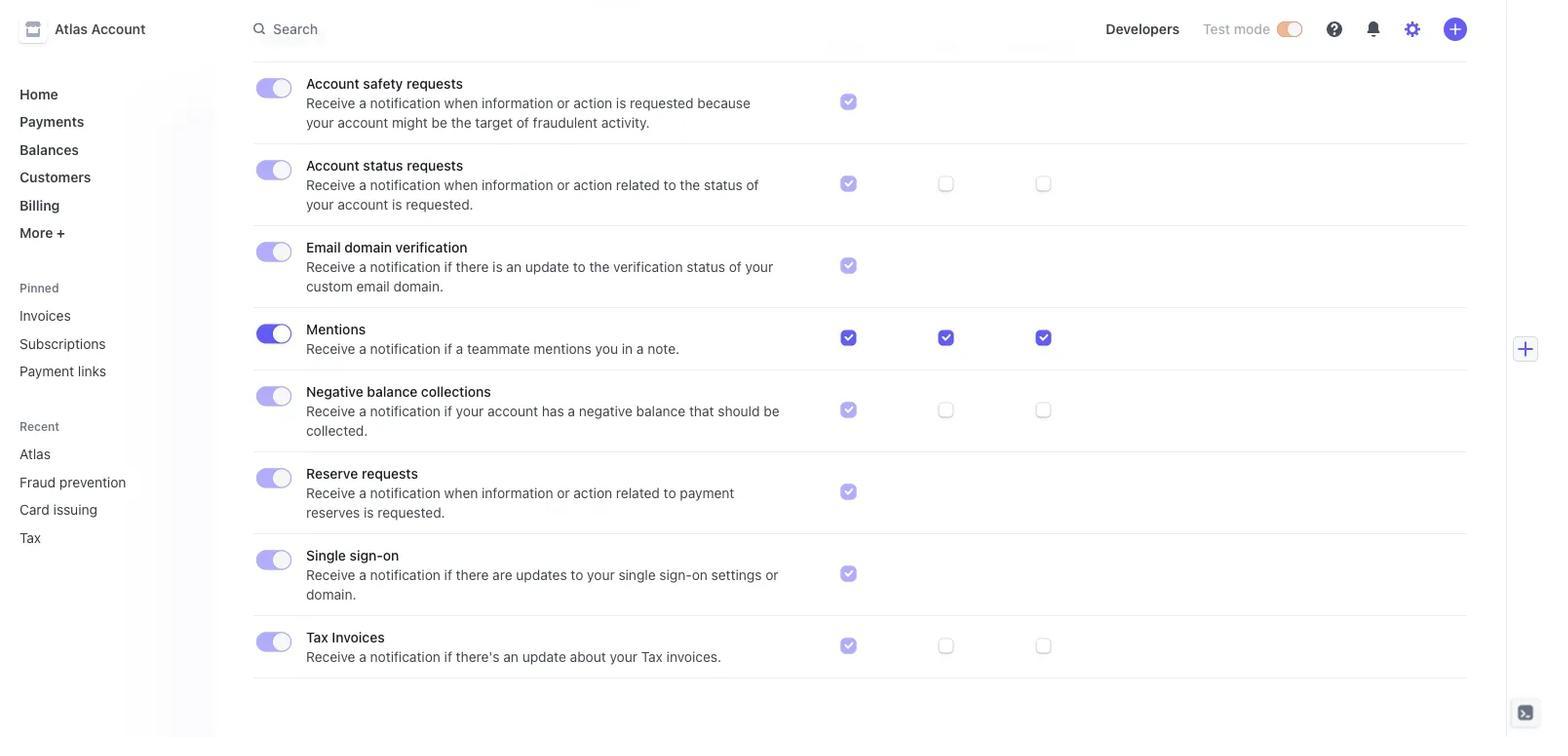 Task type: locate. For each thing, give the bounding box(es) containing it.
requests
[[407, 76, 463, 92], [407, 158, 463, 174], [362, 466, 418, 482]]

atlas account
[[55, 21, 146, 37]]

fraud prevention
[[20, 474, 126, 490]]

requests for account safety requests
[[407, 76, 463, 92]]

domain.
[[394, 278, 444, 295], [306, 587, 356, 603]]

1 horizontal spatial balance
[[636, 403, 686, 419]]

0 vertical spatial status
[[363, 158, 403, 174]]

account
[[91, 21, 146, 37], [306, 76, 360, 92], [306, 158, 360, 174]]

0 horizontal spatial of
[[517, 115, 529, 131]]

receive inside "negative balance collections receive a notification if your account has a negative balance that should be collected."
[[306, 403, 355, 419]]

action inside account safety requests receive a notification when information or action is requested because your account might be the target of fraudulent activity.
[[574, 95, 613, 111]]

action for is
[[574, 95, 613, 111]]

to
[[664, 177, 676, 193], [573, 259, 586, 275], [664, 485, 676, 501], [571, 567, 584, 583]]

status
[[363, 158, 403, 174], [704, 177, 743, 193], [687, 259, 726, 275]]

teammate
[[467, 341, 530, 357]]

0 horizontal spatial domain.
[[306, 587, 356, 603]]

prevention
[[59, 474, 126, 490]]

0 horizontal spatial email
[[306, 239, 341, 256]]

information
[[482, 95, 553, 111], [482, 177, 553, 193], [482, 485, 553, 501]]

1 vertical spatial balance
[[636, 403, 686, 419]]

notification inside mentions receive a notification if a teammate mentions you in a note.
[[370, 341, 441, 357]]

is right reserves
[[364, 505, 374, 521]]

to right updates
[[571, 567, 584, 583]]

recent
[[20, 420, 60, 433]]

if for on
[[444, 567, 452, 583]]

there inside email domain verification receive a notification if there is an update to the verification status of your custom email domain.
[[456, 259, 489, 275]]

4 receive from the top
[[306, 341, 355, 357]]

receive inside account status requests receive a notification when information or action related to the status of your account is requested.
[[306, 177, 355, 193]]

1 vertical spatial be
[[764, 403, 780, 419]]

negative
[[306, 384, 364, 400]]

7 receive from the top
[[306, 567, 355, 583]]

3 notification from the top
[[370, 259, 441, 275]]

there's
[[456, 649, 500, 665]]

0 horizontal spatial verification
[[396, 239, 468, 256]]

1 vertical spatial when
[[444, 177, 478, 193]]

if inside email domain verification receive a notification if there is an update to the verification status of your custom email domain.
[[444, 259, 452, 275]]

or up fraudulent at the left top of page
[[557, 95, 570, 111]]

3 action from the top
[[574, 485, 613, 501]]

email for email domain verification receive a notification if there is an update to the verification status of your custom email domain.
[[306, 239, 341, 256]]

sign-
[[350, 548, 383, 564], [660, 567, 692, 583]]

account inside account status requests receive a notification when information or action related to the status of your account is requested.
[[338, 197, 388, 213]]

be
[[432, 115, 448, 131], [764, 403, 780, 419]]

0 horizontal spatial the
[[451, 115, 472, 131]]

be inside account safety requests receive a notification when information or action is requested because your account might be the target of fraudulent activity.
[[432, 115, 448, 131]]

1 horizontal spatial domain.
[[394, 278, 444, 295]]

if left are
[[444, 567, 452, 583]]

information up are
[[482, 485, 553, 501]]

related
[[616, 177, 660, 193], [616, 485, 660, 501]]

1 if from the top
[[444, 259, 452, 275]]

2 receive from the top
[[306, 177, 355, 193]]

of inside account status requests receive a notification when information or action related to the status of your account is requested.
[[747, 177, 759, 193]]

account left safety
[[306, 76, 360, 92]]

1 vertical spatial related
[[616, 485, 660, 501]]

requests down might
[[407, 158, 463, 174]]

when inside account status requests receive a notification when information or action related to the status of your account is requested.
[[444, 177, 478, 193]]

the inside account status requests receive a notification when information or action related to the status of your account is requested.
[[680, 177, 700, 193]]

1 information from the top
[[482, 95, 553, 111]]

is up mentions receive a notification if a teammate mentions you in a note.
[[493, 259, 503, 275]]

status inside email domain verification receive a notification if there is an update to the verification status of your custom email domain.
[[687, 259, 726, 275]]

recent element
[[0, 438, 215, 553]]

1 when from the top
[[444, 95, 478, 111]]

2 vertical spatial when
[[444, 485, 478, 501]]

0 vertical spatial related
[[616, 177, 660, 193]]

you
[[596, 341, 618, 357]]

related left payment at the left of the page
[[616, 485, 660, 501]]

tax
[[20, 530, 41, 546], [306, 630, 328, 646], [642, 649, 663, 665]]

requested. down might
[[406, 197, 474, 213]]

1 horizontal spatial email
[[832, 39, 866, 55]]

2 horizontal spatial of
[[747, 177, 759, 193]]

invoices inside the tax invoices receive a notification if there's an update about your tax invoices.
[[332, 630, 385, 646]]

2 notification from the top
[[370, 177, 441, 193]]

mobile
[[1005, 39, 1048, 55]]

tax invoices receive a notification if there's an update about your tax invoices.
[[306, 630, 722, 665]]

0 horizontal spatial invoices
[[20, 308, 71, 324]]

settings
[[712, 567, 762, 583]]

is inside the reserve requests receive a notification when information or action related to payment reserves is requested.
[[364, 505, 374, 521]]

invoices down pinned
[[20, 308, 71, 324]]

action down fraudulent at the left top of page
[[574, 177, 613, 193]]

update inside the tax invoices receive a notification if there's an update about your tax invoices.
[[522, 649, 566, 665]]

atlas inside atlas account button
[[55, 21, 88, 37]]

collections
[[421, 384, 491, 400]]

to left payment at the left of the page
[[664, 485, 676, 501]]

4 if from the top
[[444, 567, 452, 583]]

1 related from the top
[[616, 177, 660, 193]]

your inside account status requests receive a notification when information or action related to the status of your account is requested.
[[306, 197, 334, 213]]

email
[[832, 39, 866, 55], [306, 239, 341, 256]]

requested.
[[406, 197, 474, 213], [378, 505, 445, 521]]

the left target
[[451, 115, 472, 131]]

invoices inside pinned element
[[20, 308, 71, 324]]

0 vertical spatial sign-
[[350, 548, 383, 564]]

1 vertical spatial of
[[747, 177, 759, 193]]

an
[[507, 259, 522, 275], [504, 649, 519, 665]]

account inside account status requests receive a notification when information or action related to the status of your account is requested.
[[306, 158, 360, 174]]

more
[[20, 225, 53, 241]]

invoices down single
[[332, 630, 385, 646]]

4 notification from the top
[[370, 341, 441, 357]]

when for account status requests
[[444, 177, 478, 193]]

1 vertical spatial invoices
[[332, 630, 385, 646]]

the inside email domain verification receive a notification if there is an update to the verification status of your custom email domain.
[[590, 259, 610, 275]]

your
[[306, 115, 334, 131], [306, 197, 334, 213], [746, 259, 774, 275], [456, 403, 484, 419], [587, 567, 615, 583], [610, 649, 638, 665]]

1 vertical spatial there
[[456, 567, 489, 583]]

payment links link
[[12, 355, 199, 387]]

account inside "negative balance collections receive a notification if your account has a negative balance that should be collected."
[[488, 403, 538, 419]]

2 vertical spatial account
[[306, 158, 360, 174]]

balance left that
[[636, 403, 686, 419]]

1 vertical spatial on
[[692, 567, 708, 583]]

fraudulent
[[533, 115, 598, 131]]

1 notification from the top
[[370, 95, 441, 111]]

0 vertical spatial an
[[507, 259, 522, 275]]

on left settings
[[692, 567, 708, 583]]

your inside single sign-on receive a notification if there are updates to your single sign-on settings or domain.
[[587, 567, 615, 583]]

action down negative
[[574, 485, 613, 501]]

1 vertical spatial status
[[704, 177, 743, 193]]

settings image
[[1405, 21, 1421, 37]]

account up home link
[[91, 21, 146, 37]]

update inside email domain verification receive a notification if there is an update to the verification status of your custom email domain.
[[525, 259, 569, 275]]

1 horizontal spatial invoices
[[332, 630, 385, 646]]

action up fraudulent at the left top of page
[[574, 95, 613, 111]]

1 horizontal spatial be
[[764, 403, 780, 419]]

3 receive from the top
[[306, 259, 355, 275]]

notification inside account status requests receive a notification when information or action related to the status of your account is requested.
[[370, 177, 441, 193]]

customers
[[20, 169, 91, 185]]

1 vertical spatial requests
[[407, 158, 463, 174]]

1 horizontal spatial of
[[729, 259, 742, 275]]

0 vertical spatial invoices
[[20, 308, 71, 324]]

there left are
[[456, 567, 489, 583]]

be right 'should'
[[764, 403, 780, 419]]

1 vertical spatial the
[[680, 177, 700, 193]]

issuing
[[53, 502, 97, 518]]

0 vertical spatial action
[[574, 95, 613, 111]]

2 vertical spatial information
[[482, 485, 553, 501]]

invoices link
[[12, 300, 199, 332]]

6 receive from the top
[[306, 485, 355, 501]]

information down target
[[482, 177, 553, 193]]

account
[[338, 115, 388, 131], [338, 197, 388, 213], [488, 403, 538, 419]]

atlas
[[55, 21, 88, 37], [20, 446, 51, 462]]

when for account safety requests
[[444, 95, 478, 111]]

invoices
[[20, 308, 71, 324], [332, 630, 385, 646]]

to inside account status requests receive a notification when information or action related to the status of your account is requested.
[[664, 177, 676, 193]]

0 horizontal spatial atlas
[[20, 446, 51, 462]]

2 horizontal spatial the
[[680, 177, 700, 193]]

has
[[542, 403, 564, 419]]

a
[[359, 95, 367, 111], [359, 177, 367, 193], [359, 259, 367, 275], [359, 341, 367, 357], [456, 341, 464, 357], [637, 341, 644, 357], [359, 403, 367, 419], [568, 403, 575, 419], [359, 485, 367, 501], [359, 567, 367, 583], [359, 649, 367, 665]]

email
[[357, 278, 390, 295]]

are
[[493, 567, 513, 583]]

if inside single sign-on receive a notification if there are updates to your single sign-on settings or domain.
[[444, 567, 452, 583]]

action inside account status requests receive a notification when information or action related to the status of your account is requested.
[[574, 177, 613, 193]]

2 vertical spatial status
[[687, 259, 726, 275]]

0 vertical spatial requests
[[407, 76, 463, 92]]

2 related from the top
[[616, 485, 660, 501]]

requests inside account safety requests receive a notification when information or action is requested because your account might be the target of fraudulent activity.
[[407, 76, 463, 92]]

0 vertical spatial there
[[456, 259, 489, 275]]

or down 'has' at the left bottom
[[557, 485, 570, 501]]

payment
[[20, 363, 74, 379]]

an right there's
[[504, 649, 519, 665]]

1 vertical spatial tax
[[306, 630, 328, 646]]

billing link
[[12, 189, 199, 221]]

2 there from the top
[[456, 567, 489, 583]]

verification right "domain"
[[396, 239, 468, 256]]

domain. right email
[[394, 278, 444, 295]]

customers link
[[12, 161, 199, 193]]

atlas for atlas account
[[55, 21, 88, 37]]

related down activity.
[[616, 177, 660, 193]]

0 vertical spatial domain.
[[394, 278, 444, 295]]

notification
[[370, 95, 441, 111], [370, 177, 441, 193], [370, 259, 441, 275], [370, 341, 441, 357], [370, 403, 441, 419], [370, 485, 441, 501], [370, 567, 441, 583], [370, 649, 441, 665]]

is up activity.
[[616, 95, 627, 111]]

updates
[[516, 567, 567, 583]]

information inside account safety requests receive a notification when information or action is requested because your account might be the target of fraudulent activity.
[[482, 95, 553, 111]]

5 if from the top
[[444, 649, 452, 665]]

is
[[616, 95, 627, 111], [392, 197, 402, 213], [493, 259, 503, 275], [364, 505, 374, 521]]

there
[[456, 259, 489, 275], [456, 567, 489, 583]]

single sign-on receive a notification if there are updates to your single sign-on settings or domain.
[[306, 548, 779, 603]]

0 horizontal spatial tax
[[20, 530, 41, 546]]

1 vertical spatial requested.
[[378, 505, 445, 521]]

tab list
[[254, 0, 1468, 4]]

2 if from the top
[[444, 341, 452, 357]]

information inside account status requests receive a notification when information or action related to the status of your account is requested.
[[482, 177, 553, 193]]

0 vertical spatial of
[[517, 115, 529, 131]]

5 receive from the top
[[306, 403, 355, 419]]

there inside single sign-on receive a notification if there are updates to your single sign-on settings or domain.
[[456, 567, 489, 583]]

1 vertical spatial an
[[504, 649, 519, 665]]

collected.
[[306, 423, 368, 439]]

2 vertical spatial the
[[590, 259, 610, 275]]

0 horizontal spatial balance
[[367, 384, 418, 400]]

a inside email domain verification receive a notification if there is an update to the verification status of your custom email domain.
[[359, 259, 367, 275]]

0 vertical spatial on
[[383, 548, 399, 564]]

atlas up home
[[55, 21, 88, 37]]

action inside the reserve requests receive a notification when information or action related to payment reserves is requested.
[[574, 485, 613, 501]]

action
[[574, 95, 613, 111], [574, 177, 613, 193], [574, 485, 613, 501]]

account down safety
[[338, 115, 388, 131]]

1 vertical spatial update
[[522, 649, 566, 665]]

account inside account safety requests receive a notification when information or action is requested because your account might be the target of fraudulent activity.
[[338, 115, 388, 131]]

0 vertical spatial tax
[[20, 530, 41, 546]]

be right might
[[432, 115, 448, 131]]

notifications image
[[1366, 21, 1382, 37]]

or inside account status requests receive a notification when information or action related to the status of your account is requested.
[[557, 177, 570, 193]]

or inside account safety requests receive a notification when information or action is requested because your account might be the target of fraudulent activity.
[[557, 95, 570, 111]]

home
[[20, 86, 58, 102]]

negative
[[579, 403, 633, 419]]

1 there from the top
[[456, 259, 489, 275]]

your inside email domain verification receive a notification if there is an update to the verification status of your custom email domain.
[[746, 259, 774, 275]]

1 vertical spatial sign-
[[660, 567, 692, 583]]

0 horizontal spatial be
[[432, 115, 448, 131]]

information inside the reserve requests receive a notification when information or action related to payment reserves is requested.
[[482, 485, 553, 501]]

account up "domain"
[[306, 158, 360, 174]]

subscriptions link
[[12, 328, 199, 359]]

email left sms
[[832, 39, 866, 55]]

atlas account button
[[20, 16, 165, 43]]

account inside button
[[91, 21, 146, 37]]

2 vertical spatial action
[[574, 485, 613, 501]]

Search text field
[[242, 11, 792, 47]]

information up target
[[482, 95, 553, 111]]

atlas inside atlas link
[[20, 446, 51, 462]]

if inside "negative balance collections receive a notification if your account has a negative balance that should be collected."
[[444, 403, 452, 419]]

6 notification from the top
[[370, 485, 441, 501]]

2 action from the top
[[574, 177, 613, 193]]

if down collections
[[444, 403, 452, 419]]

8 notification from the top
[[370, 649, 441, 665]]

3 information from the top
[[482, 485, 553, 501]]

help image
[[1327, 21, 1343, 37]]

if inside the tax invoices receive a notification if there's an update about your tax invoices.
[[444, 649, 452, 665]]

1 action from the top
[[574, 95, 613, 111]]

receive inside the reserve requests receive a notification when information or action related to payment reserves is requested.
[[306, 485, 355, 501]]

update left about
[[522, 649, 566, 665]]

3 if from the top
[[444, 403, 452, 419]]

2 vertical spatial of
[[729, 259, 742, 275]]

is down might
[[392, 197, 402, 213]]

sign- right single
[[350, 548, 383, 564]]

of inside account safety requests receive a notification when information or action is requested because your account might be the target of fraudulent activity.
[[517, 115, 529, 131]]

2 information from the top
[[482, 177, 553, 193]]

pinned navigation links element
[[12, 280, 199, 387]]

the up you
[[590, 259, 610, 275]]

target
[[475, 115, 513, 131]]

of inside email domain verification receive a notification if there is an update to the verification status of your custom email domain.
[[729, 259, 742, 275]]

an up mentions receive a notification if a teammate mentions you in a note.
[[507, 259, 522, 275]]

if left there's
[[444, 649, 452, 665]]

tax for tax invoices receive a notification if there's an update about your tax invoices.
[[306, 630, 328, 646]]

0 vertical spatial the
[[451, 115, 472, 131]]

1 vertical spatial account
[[338, 197, 388, 213]]

tax inside "recent" element
[[20, 530, 41, 546]]

custom
[[306, 278, 353, 295]]

requests inside account status requests receive a notification when information or action related to the status of your account is requested.
[[407, 158, 463, 174]]

or right settings
[[766, 567, 779, 583]]

2 vertical spatial account
[[488, 403, 538, 419]]

7 notification from the top
[[370, 567, 441, 583]]

notification inside "negative balance collections receive a notification if your account has a negative balance that should be collected."
[[370, 403, 441, 419]]

email inside email domain verification receive a notification if there is an update to the verification status of your custom email domain.
[[306, 239, 341, 256]]

notification inside the tax invoices receive a notification if there's an update about your tax invoices.
[[370, 649, 441, 665]]

to inside single sign-on receive a notification if there are updates to your single sign-on settings or domain.
[[571, 567, 584, 583]]

tax down single
[[306, 630, 328, 646]]

update down account status requests receive a notification when information or action related to the status of your account is requested.
[[525, 259, 569, 275]]

there for is
[[456, 259, 489, 275]]

1 receive from the top
[[306, 95, 355, 111]]

requested. right reserves
[[378, 505, 445, 521]]

balance right the "negative"
[[367, 384, 418, 400]]

tax left invoices.
[[642, 649, 663, 665]]

1 vertical spatial action
[[574, 177, 613, 193]]

to up mentions
[[573, 259, 586, 275]]

account up "domain"
[[338, 197, 388, 213]]

1 horizontal spatial tax
[[306, 630, 328, 646]]

or down fraudulent at the left top of page
[[557, 177, 570, 193]]

requests right 'reserve'
[[362, 466, 418, 482]]

if up mentions receive a notification if a teammate mentions you in a note.
[[444, 259, 452, 275]]

0 vertical spatial email
[[832, 39, 866, 55]]

should
[[718, 403, 760, 419]]

requests inside the reserve requests receive a notification when information or action related to payment reserves is requested.
[[362, 466, 418, 482]]

to down requested
[[664, 177, 676, 193]]

1 vertical spatial atlas
[[20, 446, 51, 462]]

email domain verification receive a notification if there is an update to the verification status of your custom email domain.
[[306, 239, 774, 295]]

on
[[383, 548, 399, 564], [692, 567, 708, 583]]

recent navigation links element
[[0, 418, 215, 553]]

3 when from the top
[[444, 485, 478, 501]]

a inside single sign-on receive a notification if there are updates to your single sign-on settings or domain.
[[359, 567, 367, 583]]

2 when from the top
[[444, 177, 478, 193]]

the down requested
[[680, 177, 700, 193]]

requested. inside account status requests receive a notification when information or action related to the status of your account is requested.
[[406, 197, 474, 213]]

information for target
[[482, 95, 553, 111]]

when inside account safety requests receive a notification when information or action is requested because your account might be the target of fraudulent activity.
[[444, 95, 478, 111]]

atlas link
[[12, 438, 172, 470]]

if
[[444, 259, 452, 275], [444, 341, 452, 357], [444, 403, 452, 419], [444, 567, 452, 583], [444, 649, 452, 665]]

account inside account safety requests receive a notification when information or action is requested because your account might be the target of fraudulent activity.
[[306, 76, 360, 92]]

there for are
[[456, 567, 489, 583]]

card issuing link
[[12, 494, 172, 526]]

a inside the reserve requests receive a notification when information or action related to payment reserves is requested.
[[359, 485, 367, 501]]

tax down the card
[[20, 530, 41, 546]]

atlas up the fraud
[[20, 446, 51, 462]]

verification
[[396, 239, 468, 256], [614, 259, 683, 275]]

1 horizontal spatial the
[[590, 259, 610, 275]]

single
[[306, 548, 346, 564]]

mobile push
[[1005, 39, 1082, 55]]

receive inside single sign-on receive a notification if there are updates to your single sign-on settings or domain.
[[306, 567, 355, 583]]

1 vertical spatial email
[[306, 239, 341, 256]]

of
[[517, 115, 529, 131], [747, 177, 759, 193], [729, 259, 742, 275]]

0 vertical spatial requested.
[[406, 197, 474, 213]]

0 horizontal spatial on
[[383, 548, 399, 564]]

there up mentions receive a notification if a teammate mentions you in a note.
[[456, 259, 489, 275]]

2 horizontal spatial tax
[[642, 649, 663, 665]]

the
[[451, 115, 472, 131], [680, 177, 700, 193], [590, 259, 610, 275]]

sign- right the single on the bottom left of the page
[[660, 567, 692, 583]]

fraud prevention link
[[12, 466, 172, 498]]

domain. down single
[[306, 587, 356, 603]]

1 horizontal spatial verification
[[614, 259, 683, 275]]

1 horizontal spatial on
[[692, 567, 708, 583]]

notification inside the reserve requests receive a notification when information or action related to payment reserves is requested.
[[370, 485, 441, 501]]

requests up might
[[407, 76, 463, 92]]

card issuing
[[20, 502, 97, 518]]

0 vertical spatial account
[[338, 115, 388, 131]]

0 vertical spatial account
[[91, 21, 146, 37]]

1 vertical spatial domain.
[[306, 587, 356, 603]]

8 receive from the top
[[306, 649, 355, 665]]

1 vertical spatial account
[[306, 76, 360, 92]]

0 vertical spatial update
[[525, 259, 569, 275]]

5 notification from the top
[[370, 403, 441, 419]]

on right single
[[383, 548, 399, 564]]

2 vertical spatial requests
[[362, 466, 418, 482]]

verification up note.
[[614, 259, 683, 275]]

account left 'has' at the left bottom
[[488, 403, 538, 419]]

email up custom
[[306, 239, 341, 256]]

0 vertical spatial when
[[444, 95, 478, 111]]

0 vertical spatial atlas
[[55, 21, 88, 37]]

0 vertical spatial be
[[432, 115, 448, 131]]

might
[[392, 115, 428, 131]]

1 horizontal spatial atlas
[[55, 21, 88, 37]]

1 vertical spatial information
[[482, 177, 553, 193]]

0 vertical spatial information
[[482, 95, 553, 111]]

if up collections
[[444, 341, 452, 357]]



Task type: describe. For each thing, give the bounding box(es) containing it.
mode
[[1234, 21, 1271, 37]]

receive inside mentions receive a notification if a teammate mentions you in a note.
[[306, 341, 355, 357]]

requested. inside the reserve requests receive a notification when information or action related to payment reserves is requested.
[[378, 505, 445, 521]]

single
[[619, 567, 656, 583]]

tax for tax
[[20, 530, 41, 546]]

mentions receive a notification if a teammate mentions you in a note.
[[306, 321, 680, 357]]

mentions
[[534, 341, 592, 357]]

1 vertical spatial verification
[[614, 259, 683, 275]]

receive inside the tax invoices receive a notification if there's an update about your tax invoices.
[[306, 649, 355, 665]]

receive inside account safety requests receive a notification when information or action is requested because your account might be the target of fraudulent activity.
[[306, 95, 355, 111]]

requested
[[630, 95, 694, 111]]

reserve
[[306, 466, 358, 482]]

sms
[[932, 39, 961, 55]]

payments
[[20, 114, 84, 130]]

balances link
[[12, 134, 199, 165]]

+
[[56, 225, 65, 241]]

payments link
[[12, 106, 199, 138]]

general
[[256, 23, 327, 46]]

negative balance collections receive a notification if your account has a negative balance that should be collected.
[[306, 384, 780, 439]]

a inside account status requests receive a notification when information or action related to the status of your account is requested.
[[359, 177, 367, 193]]

atlas for atlas
[[20, 446, 51, 462]]

receive inside email domain verification receive a notification if there is an update to the verification status of your custom email domain.
[[306, 259, 355, 275]]

when inside the reserve requests receive a notification when information or action related to payment reserves is requested.
[[444, 485, 478, 501]]

pinned element
[[12, 300, 199, 387]]

developers link
[[1098, 14, 1188, 45]]

account safety requests receive a notification when information or action is requested because your account might be the target of fraudulent activity.
[[306, 76, 751, 131]]

is inside account safety requests receive a notification when information or action is requested because your account might be the target of fraudulent activity.
[[616, 95, 627, 111]]

the inside account safety requests receive a notification when information or action is requested because your account might be the target of fraudulent activity.
[[451, 115, 472, 131]]

a inside account safety requests receive a notification when information or action is requested because your account might be the target of fraudulent activity.
[[359, 95, 367, 111]]

your inside the tax invoices receive a notification if there's an update about your tax invoices.
[[610, 649, 638, 665]]

reserves
[[306, 505, 360, 521]]

Search search field
[[242, 11, 792, 47]]

note.
[[648, 341, 680, 357]]

fraud
[[20, 474, 56, 490]]

your inside "negative balance collections receive a notification if your account has a negative balance that should be collected."
[[456, 403, 484, 419]]

email for email
[[832, 39, 866, 55]]

a inside the tax invoices receive a notification if there's an update about your tax invoices.
[[359, 649, 367, 665]]

home link
[[12, 78, 199, 110]]

domain
[[344, 239, 392, 256]]

test
[[1203, 21, 1231, 37]]

if for verification
[[444, 259, 452, 275]]

account for account safety requests receive a notification when information or action is requested because your account might be the target of fraudulent activity.
[[306, 76, 360, 92]]

in
[[622, 341, 633, 357]]

payment
[[680, 485, 735, 501]]

related inside account status requests receive a notification when information or action related to the status of your account is requested.
[[616, 177, 660, 193]]

account for account status requests receive a notification when information or action related to the status of your account is requested.
[[306, 158, 360, 174]]

notification inside account safety requests receive a notification when information or action is requested because your account might be the target of fraudulent activity.
[[370, 95, 441, 111]]

your inside account safety requests receive a notification when information or action is requested because your account might be the target of fraudulent activity.
[[306, 115, 334, 131]]

subscriptions
[[20, 335, 106, 352]]

developers
[[1106, 21, 1180, 37]]

0 vertical spatial balance
[[367, 384, 418, 400]]

because
[[698, 95, 751, 111]]

more +
[[20, 225, 65, 241]]

0 vertical spatial verification
[[396, 239, 468, 256]]

the for account
[[680, 177, 700, 193]]

activity.
[[602, 115, 650, 131]]

action for related
[[574, 177, 613, 193]]

mentions
[[306, 321, 366, 337]]

balances
[[20, 141, 79, 158]]

test mode
[[1203, 21, 1271, 37]]

reserve requests receive a notification when information or action related to payment reserves is requested.
[[306, 466, 735, 521]]

safety
[[363, 76, 403, 92]]

1 horizontal spatial sign-
[[660, 567, 692, 583]]

an inside email domain verification receive a notification if there is an update to the verification status of your custom email domain.
[[507, 259, 522, 275]]

is inside email domain verification receive a notification if there is an update to the verification status of your custom email domain.
[[493, 259, 503, 275]]

or inside single sign-on receive a notification if there are updates to your single sign-on settings or domain.
[[766, 567, 779, 583]]

2 vertical spatial tax
[[642, 649, 663, 665]]

the for your
[[590, 259, 610, 275]]

pinned
[[20, 281, 59, 295]]

an inside the tax invoices receive a notification if there's an update about your tax invoices.
[[504, 649, 519, 665]]

about
[[570, 649, 606, 665]]

to inside email domain verification receive a notification if there is an update to the verification status of your custom email domain.
[[573, 259, 586, 275]]

to inside the reserve requests receive a notification when information or action related to payment reserves is requested.
[[664, 485, 676, 501]]

invoices.
[[667, 649, 722, 665]]

push
[[1051, 39, 1082, 55]]

notification inside single sign-on receive a notification if there are updates to your single sign-on settings or domain.
[[370, 567, 441, 583]]

be inside "negative balance collections receive a notification if your account has a negative balance that should be collected."
[[764, 403, 780, 419]]

domain. inside single sign-on receive a notification if there are updates to your single sign-on settings or domain.
[[306, 587, 356, 603]]

is inside account status requests receive a notification when information or action related to the status of your account is requested.
[[392, 197, 402, 213]]

related inside the reserve requests receive a notification when information or action related to payment reserves is requested.
[[616, 485, 660, 501]]

search
[[273, 21, 318, 37]]

payment links
[[20, 363, 106, 379]]

domain. inside email domain verification receive a notification if there is an update to the verification status of your custom email domain.
[[394, 278, 444, 295]]

or inside the reserve requests receive a notification when information or action related to payment reserves is requested.
[[557, 485, 570, 501]]

if inside mentions receive a notification if a teammate mentions you in a note.
[[444, 341, 452, 357]]

if for collections
[[444, 403, 452, 419]]

notification inside email domain verification receive a notification if there is an update to the verification status of your custom email domain.
[[370, 259, 441, 275]]

0 horizontal spatial sign-
[[350, 548, 383, 564]]

core navigation links element
[[12, 78, 199, 249]]

card
[[20, 502, 50, 518]]

account status requests receive a notification when information or action related to the status of your account is requested.
[[306, 158, 759, 213]]

billing
[[20, 197, 60, 213]]

links
[[78, 363, 106, 379]]

tax link
[[12, 522, 172, 553]]

information for requested.
[[482, 177, 553, 193]]

that
[[689, 403, 714, 419]]

requests for account status requests
[[407, 158, 463, 174]]



Task type: vqa. For each thing, say whether or not it's contained in the screenshot.


